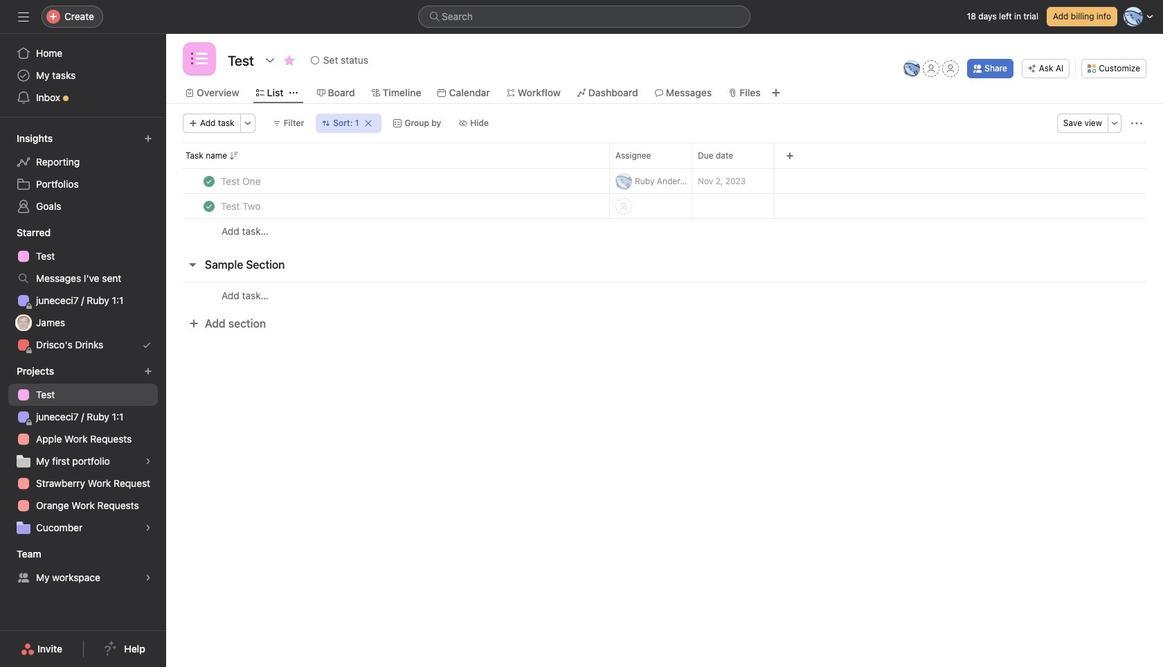 Task type: locate. For each thing, give the bounding box(es) containing it.
completed image for task name text field
[[201, 198, 218, 214]]

completed image inside test two 'cell'
[[201, 198, 218, 214]]

completed checkbox for task name text box
[[201, 173, 218, 189]]

2 completed checkbox from the top
[[201, 198, 218, 214]]

test two cell
[[166, 193, 610, 219]]

more actions image right more options image at top right
[[1132, 118, 1143, 129]]

0 horizontal spatial more actions image
[[244, 119, 252, 127]]

completed checkbox inside test two 'cell'
[[201, 198, 218, 214]]

test one cell
[[166, 168, 610, 194]]

completed checkbox inside test one cell
[[201, 173, 218, 189]]

1 completed checkbox from the top
[[201, 173, 218, 189]]

completed image left task name text field
[[201, 198, 218, 214]]

teams element
[[0, 542, 166, 592]]

row
[[166, 143, 1164, 168], [183, 168, 1147, 169], [166, 168, 1164, 194], [166, 193, 1164, 219], [166, 218, 1164, 244], [166, 282, 1164, 308]]

0 vertical spatial completed checkbox
[[201, 173, 218, 189]]

new insights image
[[144, 134, 152, 143]]

completed image
[[201, 173, 218, 189], [201, 198, 218, 214]]

Completed checkbox
[[201, 173, 218, 189], [201, 198, 218, 214]]

completed checkbox left task name text field
[[201, 198, 218, 214]]

more actions image
[[1132, 118, 1143, 129], [244, 119, 252, 127]]

new project or portfolio image
[[144, 367, 152, 376]]

None text field
[[224, 48, 258, 73]]

2 completed image from the top
[[201, 198, 218, 214]]

completed image inside test one cell
[[201, 173, 218, 189]]

1 vertical spatial completed image
[[201, 198, 218, 214]]

1 completed image from the top
[[201, 173, 218, 189]]

1 vertical spatial completed checkbox
[[201, 198, 218, 214]]

0 vertical spatial completed image
[[201, 173, 218, 189]]

show options image
[[265, 55, 276, 66]]

completed checkbox left task name text box
[[201, 173, 218, 189]]

see details, cucomber image
[[144, 524, 152, 532]]

list box
[[418, 6, 751, 28]]

list image
[[191, 51, 208, 67]]

completed image left task name text box
[[201, 173, 218, 189]]

projects element
[[0, 359, 166, 542]]

insights element
[[0, 126, 166, 220]]

more actions image up task name text box
[[244, 119, 252, 127]]



Task type: vqa. For each thing, say whether or not it's contained in the screenshot.
New project or portfolio icon
yes



Task type: describe. For each thing, give the bounding box(es) containing it.
Task name text field
[[218, 174, 265, 188]]

completed checkbox for task name text field
[[201, 198, 218, 214]]

add field image
[[786, 152, 795, 160]]

tab actions image
[[289, 89, 298, 97]]

header untitled section tree grid
[[166, 168, 1164, 244]]

global element
[[0, 34, 166, 117]]

manage project members image
[[904, 60, 921, 77]]

collapse task list for this group image
[[187, 259, 198, 270]]

clear image
[[365, 119, 373, 127]]

remove from starred image
[[284, 55, 295, 66]]

more options image
[[1111, 119, 1120, 127]]

see details, my workspace image
[[144, 574, 152, 582]]

see details, my first portfolio image
[[144, 457, 152, 466]]

add tab image
[[771, 87, 782, 98]]

completed image for task name text box
[[201, 173, 218, 189]]

1 horizontal spatial more actions image
[[1132, 118, 1143, 129]]

starred element
[[0, 220, 166, 359]]

hide sidebar image
[[18, 11, 29, 22]]

Task name text field
[[218, 199, 265, 213]]



